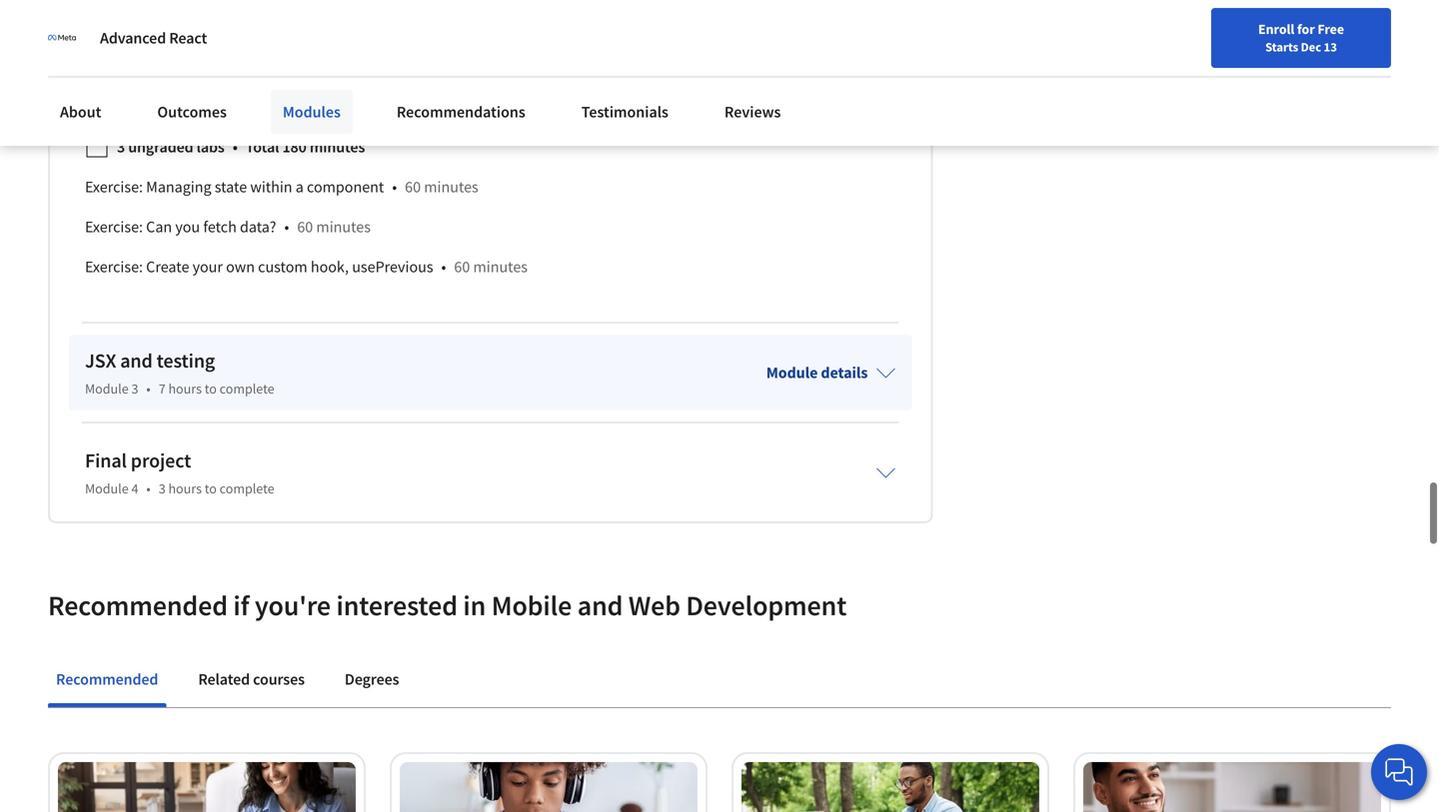 Task type: locate. For each thing, give the bounding box(es) containing it.
recommended for recommended
[[56, 670, 158, 690]]

exercise: up jsx
[[85, 257, 143, 277]]

self-
[[85, 41, 115, 61]]

state
[[215, 177, 247, 197]]

0 vertical spatial 3
[[117, 137, 125, 157]]

custom
[[278, 41, 328, 61], [258, 257, 308, 277]]

1 vertical spatial to
[[205, 480, 217, 498]]

to right 4
[[205, 480, 217, 498]]

create up check:
[[166, 41, 210, 61]]

1 horizontal spatial and
[[578, 589, 623, 624]]

related courses
[[198, 670, 305, 690]]

3 left ungraded
[[117, 137, 125, 157]]

1 vertical spatial complete
[[220, 480, 275, 498]]

custom up hooks
[[278, 41, 328, 61]]

1 vertical spatial 3
[[131, 380, 138, 398]]

1 complete from the top
[[220, 380, 275, 398]]

degrees
[[345, 670, 399, 690]]

2 to from the top
[[205, 480, 217, 498]]

recommendation tabs tab list
[[48, 656, 1392, 708]]

180
[[282, 137, 307, 157]]

•
[[328, 81, 333, 101], [233, 137, 238, 157], [392, 177, 397, 197], [284, 217, 289, 237], [441, 257, 446, 277], [146, 380, 151, 398], [146, 480, 151, 498]]

recommended inside button
[[56, 670, 158, 690]]

hook,
[[331, 41, 369, 61], [311, 257, 349, 277]]

module inside final project module 4 • 3 hours to complete
[[85, 480, 129, 498]]

0 vertical spatial hours
[[168, 380, 202, 398]]

own down "exercise: can you fetch data? • 60 minutes" on the left
[[226, 257, 255, 277]]

useprevious down the component
[[352, 257, 433, 277]]

2 exercise: from the top
[[85, 217, 143, 237]]

check:
[[163, 81, 206, 101]]

recommended
[[48, 589, 228, 624], [56, 670, 158, 690]]

0 vertical spatial exercise:
[[85, 177, 143, 197]]

your down fetch
[[193, 257, 223, 277]]

0 vertical spatial useprevious
[[373, 41, 454, 61]]

hook, down the component
[[311, 257, 349, 277]]

own up knowledge check: advanced hooks • 15 minutes
[[246, 41, 275, 61]]

courses
[[253, 670, 305, 690]]

dec
[[1302, 39, 1322, 55]]

15
[[341, 81, 357, 101]]

exercise:
[[85, 177, 143, 197], [85, 217, 143, 237], [85, 257, 143, 277]]

0 horizontal spatial and
[[120, 349, 153, 374]]

component
[[307, 177, 384, 197]]

you're
[[255, 589, 331, 624]]

degrees button
[[337, 656, 407, 704]]

1 to from the top
[[205, 380, 217, 398]]

chat with us image
[[1384, 757, 1416, 789]]

reviews
[[725, 102, 781, 122]]

exercise: for exercise: create your own custom hook, useprevious
[[85, 257, 143, 277]]

advanced up knowledge on the left top of the page
[[100, 28, 166, 48]]

1 horizontal spatial 60
[[405, 177, 421, 197]]

within
[[250, 177, 293, 197]]

3 exercise: from the top
[[85, 257, 143, 277]]

0 vertical spatial advanced
[[100, 28, 166, 48]]

2 vertical spatial 3
[[159, 480, 166, 498]]

0 vertical spatial create
[[166, 41, 210, 61]]

hours inside the jsx and testing module 3 • 7 hours to complete
[[168, 380, 202, 398]]

2 complete from the top
[[220, 480, 275, 498]]

advanced down 'self-review: create your own custom hook, useprevious' at the top left of the page
[[210, 81, 275, 101]]

• inside final project module 4 • 3 hours to complete
[[146, 480, 151, 498]]

exercise: for exercise: managing state within a component
[[85, 177, 143, 197]]

2 horizontal spatial 3
[[159, 480, 166, 498]]

1 vertical spatial hook,
[[311, 257, 349, 277]]

custom down data?
[[258, 257, 308, 277]]

and left the web
[[578, 589, 623, 624]]

enroll
[[1259, 20, 1295, 38]]

create down can
[[146, 257, 189, 277]]

0 vertical spatial custom
[[278, 41, 328, 61]]

to inside final project module 4 • 3 hours to complete
[[205, 480, 217, 498]]

your right react
[[213, 41, 243, 61]]

advanced inside hide info about module content region
[[210, 81, 275, 101]]

1 vertical spatial own
[[226, 257, 255, 277]]

final project module 4 • 3 hours to complete
[[85, 449, 275, 498]]

coursera image
[[24, 16, 151, 48]]

web
[[629, 589, 681, 624]]

and
[[120, 349, 153, 374], [578, 589, 623, 624]]

0 horizontal spatial advanced
[[100, 28, 166, 48]]

0 horizontal spatial 60
[[297, 217, 313, 237]]

13
[[1324, 39, 1338, 55]]

0 horizontal spatial 3
[[117, 137, 125, 157]]

hours
[[168, 380, 202, 398], [168, 480, 202, 498]]

managing
[[146, 177, 211, 197]]

total
[[246, 137, 279, 157]]

hook, up 15
[[331, 41, 369, 61]]

1 vertical spatial advanced
[[210, 81, 275, 101]]

menu item
[[1058, 20, 1186, 85]]

3 right 4
[[159, 480, 166, 498]]

hide info about module content region
[[85, 0, 896, 295]]

module down final
[[85, 480, 129, 498]]

2 hours from the top
[[168, 480, 202, 498]]

2 vertical spatial exercise:
[[85, 257, 143, 277]]

exercise: left can
[[85, 217, 143, 237]]

3 left 7
[[131, 380, 138, 398]]

recommended for recommended if you're interested in mobile and web development
[[48, 589, 228, 624]]

knowledge
[[85, 81, 160, 101]]

outcomes
[[157, 102, 227, 122]]

4
[[131, 480, 138, 498]]

1 vertical spatial exercise:
[[85, 217, 143, 237]]

complete inside final project module 4 • 3 hours to complete
[[220, 480, 275, 498]]

minutes
[[360, 81, 415, 101], [310, 137, 365, 157], [424, 177, 479, 197], [316, 217, 371, 237], [473, 257, 528, 277]]

1 horizontal spatial 3
[[131, 380, 138, 398]]

advanced react
[[100, 28, 207, 48]]

60
[[405, 177, 421, 197], [297, 217, 313, 237], [454, 257, 470, 277]]

interested
[[336, 589, 458, 624]]

final
[[85, 449, 127, 474]]

0 vertical spatial recommended
[[48, 589, 228, 624]]

create
[[166, 41, 210, 61], [146, 257, 189, 277]]

jsx
[[85, 349, 116, 374]]

recommended button
[[48, 656, 166, 704]]

module
[[767, 363, 818, 383], [85, 380, 129, 398], [85, 480, 129, 498]]

fetch
[[203, 217, 237, 237]]

hooks
[[278, 81, 320, 101]]

your
[[213, 41, 243, 61], [193, 257, 223, 277]]

details
[[821, 363, 868, 383]]

1 vertical spatial and
[[578, 589, 623, 624]]

0 vertical spatial to
[[205, 380, 217, 398]]

1 vertical spatial 60
[[297, 217, 313, 237]]

3
[[117, 137, 125, 157], [131, 380, 138, 398], [159, 480, 166, 498]]

1 hours from the top
[[168, 380, 202, 398]]

exercise: down ungraded
[[85, 177, 143, 197]]

hours down project
[[168, 480, 202, 498]]

useprevious
[[373, 41, 454, 61], [352, 257, 433, 277]]

about link
[[48, 90, 113, 134]]

recommendations
[[397, 102, 526, 122]]

1 vertical spatial recommended
[[56, 670, 158, 690]]

hours right 7
[[168, 380, 202, 398]]

1 exercise: from the top
[[85, 177, 143, 197]]

useprevious up 'recommendations' link
[[373, 41, 454, 61]]

3 ungraded labs
[[117, 137, 225, 157]]

own
[[246, 41, 275, 61], [226, 257, 255, 277]]

advanced
[[100, 28, 166, 48], [210, 81, 275, 101]]

module left details
[[767, 363, 818, 383]]

to down testing
[[205, 380, 217, 398]]

1 horizontal spatial advanced
[[210, 81, 275, 101]]

0 vertical spatial and
[[120, 349, 153, 374]]

• total 180 minutes
[[233, 137, 365, 157]]

starts
[[1266, 39, 1299, 55]]

you
[[175, 217, 200, 237]]

complete
[[220, 380, 275, 398], [220, 480, 275, 498]]

module details
[[767, 363, 868, 383]]

hours inside final project module 4 • 3 hours to complete
[[168, 480, 202, 498]]

related
[[198, 670, 250, 690]]

mobile
[[492, 589, 572, 624]]

0 vertical spatial complete
[[220, 380, 275, 398]]

to
[[205, 380, 217, 398], [205, 480, 217, 498]]

1 vertical spatial create
[[146, 257, 189, 277]]

3 inside hide info about module content region
[[117, 137, 125, 157]]

exercise: for exercise: can you fetch data?
[[85, 217, 143, 237]]

testimonials
[[582, 102, 669, 122]]

module down jsx
[[85, 380, 129, 398]]

2 vertical spatial 60
[[454, 257, 470, 277]]

3 inside the jsx and testing module 3 • 7 hours to complete
[[131, 380, 138, 398]]

1 vertical spatial hours
[[168, 480, 202, 498]]

reviews link
[[713, 90, 793, 134]]

and right jsx
[[120, 349, 153, 374]]



Task type: describe. For each thing, give the bounding box(es) containing it.
self-review: create your own custom hook, useprevious
[[85, 41, 454, 61]]

outcomes link
[[145, 90, 239, 134]]

in
[[463, 589, 486, 624]]

exercise: managing state within a component • 60 minutes
[[85, 177, 479, 197]]

about
[[60, 102, 101, 122]]

testing
[[157, 349, 215, 374]]

show notifications image
[[1207, 25, 1231, 49]]

0 vertical spatial hook,
[[331, 41, 369, 61]]

exercise: create your own custom hook, useprevious • 60 minutes
[[85, 257, 528, 277]]

complete inside the jsx and testing module 3 • 7 hours to complete
[[220, 380, 275, 398]]

ungraded
[[128, 137, 194, 157]]

knowledge check: advanced hooks • 15 minutes
[[85, 81, 415, 101]]

data?
[[240, 217, 276, 237]]

3 inside final project module 4 • 3 hours to complete
[[159, 480, 166, 498]]

1 vertical spatial useprevious
[[352, 257, 433, 277]]

review:
[[115, 41, 163, 61]]

and inside the jsx and testing module 3 • 7 hours to complete
[[120, 349, 153, 374]]

project
[[131, 449, 191, 474]]

0 vertical spatial your
[[213, 41, 243, 61]]

exercise: can you fetch data? • 60 minutes
[[85, 217, 371, 237]]

2 horizontal spatial 60
[[454, 257, 470, 277]]

recommended if you're interested in mobile and web development
[[48, 589, 847, 624]]

free
[[1318, 20, 1345, 38]]

modules link
[[271, 90, 353, 134]]

recommendations link
[[385, 90, 538, 134]]

a
[[296, 177, 304, 197]]

enroll for free starts dec 13
[[1259, 20, 1345, 55]]

labs
[[197, 137, 225, 157]]

for
[[1298, 20, 1316, 38]]

testimonials link
[[570, 90, 681, 134]]

module inside the jsx and testing module 3 • 7 hours to complete
[[85, 380, 129, 398]]

react
[[169, 28, 207, 48]]

meta image
[[48, 24, 76, 52]]

0 vertical spatial 60
[[405, 177, 421, 197]]

to inside the jsx and testing module 3 • 7 hours to complete
[[205, 380, 217, 398]]

• inside the jsx and testing module 3 • 7 hours to complete
[[146, 380, 151, 398]]

related courses button
[[190, 656, 313, 704]]

if
[[233, 589, 249, 624]]

jsx and testing module 3 • 7 hours to complete
[[85, 349, 275, 398]]

modules
[[283, 102, 341, 122]]

1 vertical spatial your
[[193, 257, 223, 277]]

1 vertical spatial custom
[[258, 257, 308, 277]]

development
[[686, 589, 847, 624]]

0 vertical spatial own
[[246, 41, 275, 61]]

7
[[159, 380, 166, 398]]

can
[[146, 217, 172, 237]]



Task type: vqa. For each thing, say whether or not it's contained in the screenshot.
middle 60
yes



